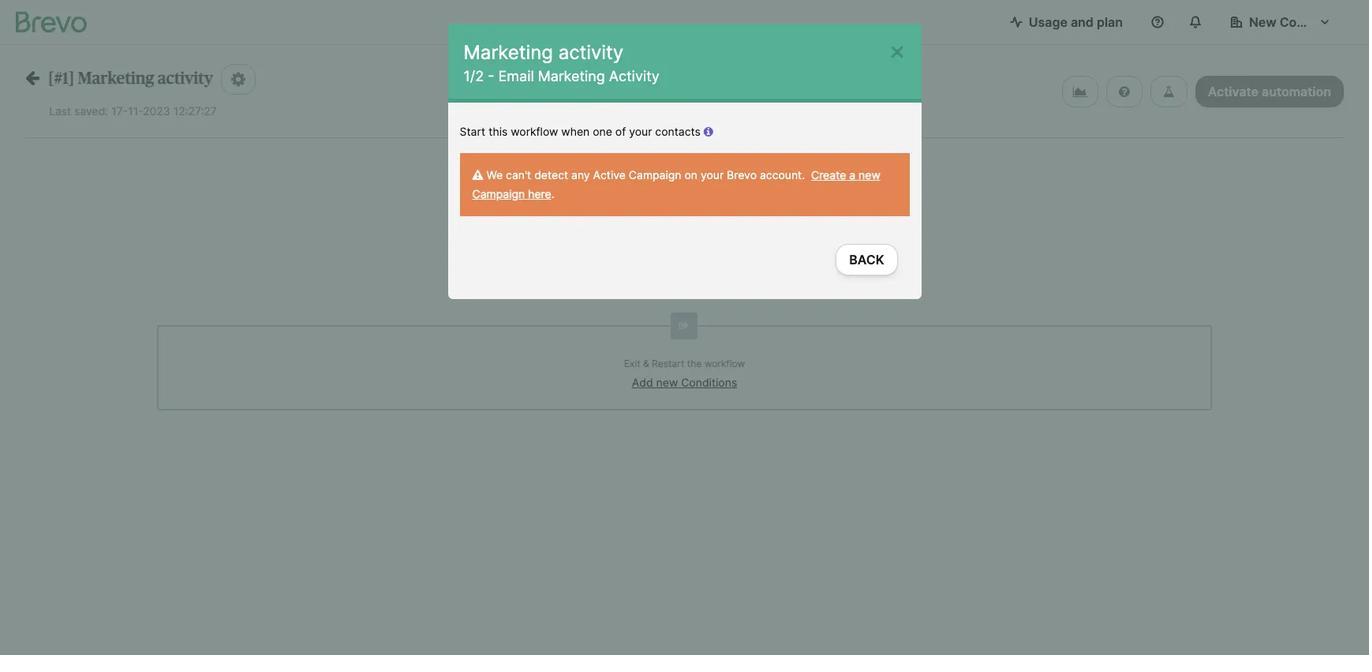 Task type: vqa. For each thing, say whether or not it's contained in the screenshot.
is associated with Message
no



Task type: describe. For each thing, give the bounding box(es) containing it.
marketing activity 1/2 - email marketing activity
[[464, 41, 660, 85]]

plan
[[1097, 14, 1124, 30]]

1 vertical spatial your
[[701, 168, 724, 182]]

add new conditions link
[[632, 376, 738, 389]]

back button
[[836, 244, 898, 276]]

active
[[593, 168, 626, 182]]

a inside add an entry point click to add a first entry point
[[674, 229, 680, 241]]

[#1]                             marketing activity
[[48, 70, 213, 87]]

start
[[460, 125, 486, 138]]

12:27:27
[[173, 104, 217, 118]]

1 vertical spatial point
[[729, 229, 752, 241]]

saved:
[[74, 104, 108, 118]]

exit & restart the workflow add new conditions
[[624, 358, 746, 389]]

arrow left image
[[25, 69, 39, 86]]

× button
[[889, 35, 906, 66]]

we can't detect any active campaign on your brevo account.
[[484, 168, 812, 182]]

cog image
[[231, 71, 246, 88]]

-
[[488, 68, 495, 85]]

activity inside [#1]                             marketing activity link
[[158, 70, 213, 87]]

[#1]                             marketing activity link
[[25, 69, 213, 87]]

the
[[687, 358, 702, 370]]

an
[[664, 210, 675, 222]]

here
[[528, 187, 552, 201]]

new inside create a new campaign here
[[859, 168, 881, 182]]

question circle image
[[1120, 85, 1131, 98]]

&
[[644, 358, 650, 370]]

exclamation triangle image
[[473, 170, 484, 181]]

2023
[[143, 104, 170, 118]]

add inside exit & restart the workflow add new conditions
[[632, 376, 653, 389]]

when
[[562, 125, 590, 138]]

last saved: 17-11-2023 12:27:27
[[49, 104, 217, 118]]

add inside add an entry point click to add a first entry point
[[643, 210, 662, 222]]

info circle image
[[704, 126, 714, 137]]

1 vertical spatial entry
[[703, 229, 726, 241]]

0 horizontal spatial point
[[704, 210, 727, 222]]

new
[[1250, 14, 1277, 30]]

0 vertical spatial campaign
[[629, 168, 682, 182]]

new company
[[1250, 14, 1339, 30]]

restart
[[652, 358, 685, 370]]

× form
[[448, 24, 922, 299]]

a inside create a new campaign here
[[850, 168, 856, 182]]

add an entry point click to add a first entry point
[[618, 210, 752, 241]]

[#1]
[[48, 70, 74, 87]]

create
[[812, 168, 847, 182]]

on
[[685, 168, 698, 182]]

last
[[49, 104, 71, 118]]

marketing up "17-"
[[78, 70, 154, 87]]



Task type: locate. For each thing, give the bounding box(es) containing it.
1 vertical spatial campaign
[[473, 187, 525, 201]]

11-
[[128, 104, 143, 118]]

add
[[655, 229, 672, 241]]

usage
[[1029, 14, 1068, 30]]

1 vertical spatial new
[[657, 376, 678, 389]]

activity up activity
[[559, 41, 624, 64]]

0 horizontal spatial new
[[657, 376, 678, 389]]

workflow
[[511, 125, 559, 138], [705, 358, 746, 370]]

0 vertical spatial activity
[[559, 41, 624, 64]]

new company button
[[1218, 6, 1345, 38]]

create a new campaign here
[[473, 168, 881, 201]]

new down restart
[[657, 376, 678, 389]]

1 vertical spatial workflow
[[705, 358, 746, 370]]

your right the "on"
[[701, 168, 724, 182]]

activity
[[609, 68, 660, 85]]

0 vertical spatial point
[[704, 210, 727, 222]]

marketing up email
[[464, 41, 553, 64]]

17-
[[112, 104, 128, 118]]

0 horizontal spatial entry
[[678, 210, 701, 222]]

point right first
[[729, 229, 752, 241]]

to
[[643, 229, 652, 241]]

workflow inside × form
[[511, 125, 559, 138]]

0 vertical spatial your
[[629, 125, 653, 138]]

1 horizontal spatial activity
[[559, 41, 624, 64]]

0 horizontal spatial a
[[674, 229, 680, 241]]

workflow right this
[[511, 125, 559, 138]]

0 vertical spatial workflow
[[511, 125, 559, 138]]

0 horizontal spatial activity
[[158, 70, 213, 87]]

a right add
[[674, 229, 680, 241]]

company
[[1280, 14, 1339, 30]]

add left an
[[643, 210, 662, 222]]

any
[[572, 168, 590, 182]]

entry right first
[[703, 229, 726, 241]]

1 horizontal spatial a
[[850, 168, 856, 182]]

this
[[489, 125, 508, 138]]

1 vertical spatial add
[[632, 376, 653, 389]]

start this workflow when one of your contacts
[[460, 125, 704, 138]]

marketing
[[464, 41, 553, 64], [538, 68, 605, 85], [78, 70, 154, 87]]

activity up 12:27:27
[[158, 70, 213, 87]]

detect
[[535, 168, 569, 182]]

0 horizontal spatial campaign
[[473, 187, 525, 201]]

area chart image
[[1074, 85, 1088, 98]]

brevo
[[727, 168, 757, 182]]

point
[[704, 210, 727, 222], [729, 229, 752, 241]]

campaign
[[629, 168, 682, 182], [473, 187, 525, 201]]

1 horizontal spatial workflow
[[705, 358, 746, 370]]

1 vertical spatial activity
[[158, 70, 213, 87]]

0 horizontal spatial workflow
[[511, 125, 559, 138]]

can't
[[506, 168, 532, 182]]

your
[[629, 125, 653, 138], [701, 168, 724, 182]]

point right an
[[704, 210, 727, 222]]

1 horizontal spatial campaign
[[629, 168, 682, 182]]

0 vertical spatial add
[[643, 210, 662, 222]]

your right of
[[629, 125, 653, 138]]

campaign inside create a new campaign here
[[473, 187, 525, 201]]

1 vertical spatial a
[[674, 229, 680, 241]]

usage and plan
[[1029, 14, 1124, 30]]

0 vertical spatial a
[[850, 168, 856, 182]]

campaign down we
[[473, 187, 525, 201]]

back
[[850, 252, 885, 268]]

1/2
[[464, 68, 484, 85]]

new
[[859, 168, 881, 182], [657, 376, 678, 389]]

workflow inside exit & restart the workflow add new conditions
[[705, 358, 746, 370]]

activity inside 'marketing activity 1/2 - email marketing activity'
[[559, 41, 624, 64]]

entry up first
[[678, 210, 701, 222]]

×
[[889, 35, 906, 66]]

1 horizontal spatial your
[[701, 168, 724, 182]]

a right create
[[850, 168, 856, 182]]

contacts
[[656, 125, 701, 138]]

.
[[552, 187, 555, 201]]

1 horizontal spatial entry
[[703, 229, 726, 241]]

workflow up 'conditions'
[[705, 358, 746, 370]]

of
[[616, 125, 626, 138]]

new inside exit & restart the workflow add new conditions
[[657, 376, 678, 389]]

conditions
[[682, 376, 738, 389]]

usage and plan button
[[998, 6, 1136, 38]]

entry
[[678, 210, 701, 222], [703, 229, 726, 241]]

click
[[618, 229, 640, 241]]

marketing up when
[[538, 68, 605, 85]]

activity
[[559, 41, 624, 64], [158, 70, 213, 87]]

create a new campaign here link
[[473, 168, 881, 201]]

0 vertical spatial new
[[859, 168, 881, 182]]

we
[[487, 168, 503, 182]]

email
[[499, 68, 534, 85]]

1 horizontal spatial point
[[729, 229, 752, 241]]

and
[[1071, 14, 1094, 30]]

flask image
[[1164, 85, 1175, 98]]

0 horizontal spatial your
[[629, 125, 653, 138]]

add
[[643, 210, 662, 222], [632, 376, 653, 389]]

exit
[[624, 358, 641, 370]]

new right create
[[859, 168, 881, 182]]

account.
[[760, 168, 805, 182]]

0 vertical spatial entry
[[678, 210, 701, 222]]

campaign left the "on"
[[629, 168, 682, 182]]

one
[[593, 125, 613, 138]]

a
[[850, 168, 856, 182], [674, 229, 680, 241]]

first
[[682, 229, 700, 241]]

add down &
[[632, 376, 653, 389]]

1 horizontal spatial new
[[859, 168, 881, 182]]



